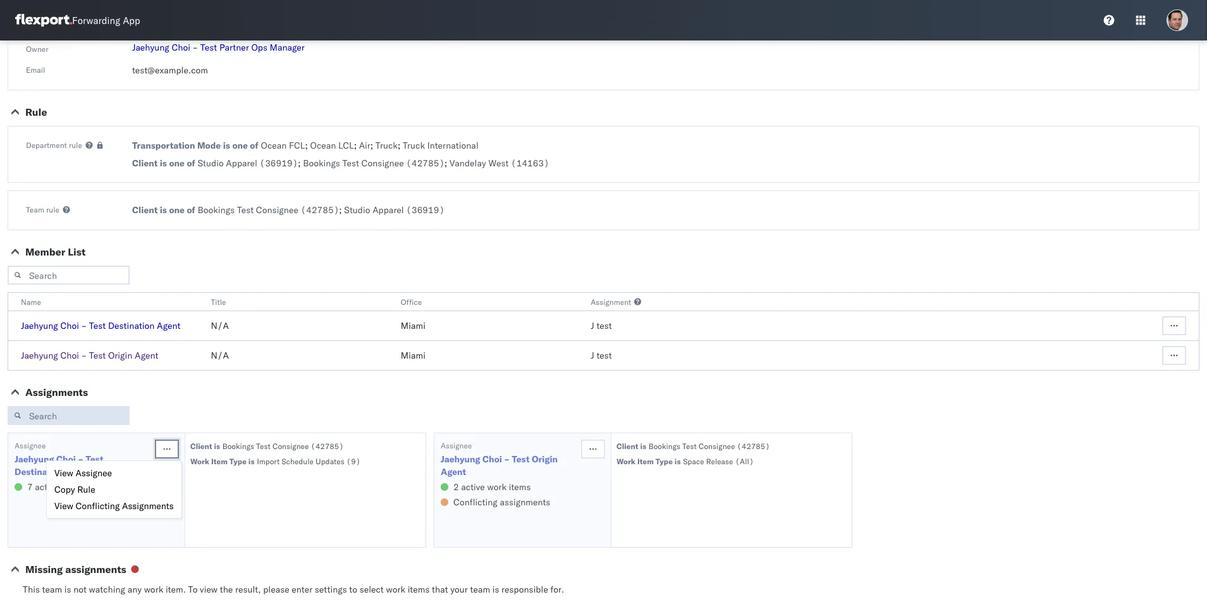 Task type: describe. For each thing, give the bounding box(es) containing it.
test@example.com
[[132, 65, 208, 76]]

studio apparel (36919) ; bookings test consignee (42785) ; vandelay west (14163)
[[198, 158, 550, 169]]

that
[[432, 584, 448, 595]]

test inside assignee jaehyung choi - test destination agent
[[86, 454, 103, 465]]

your
[[451, 584, 468, 595]]

jaehyung choi - test partner ops manager
[[132, 42, 305, 53]]

n/a for jaehyung choi - test destination agent
[[211, 320, 229, 331]]

assignee inside view assignee copy rule view conflicting assignments
[[76, 467, 112, 479]]

j for jaehyung choi - test destination agent
[[591, 320, 594, 331]]

member
[[25, 245, 65, 258]]

select
[[360, 584, 384, 595]]

work item type is for jaehyung choi - test destination agent
[[190, 456, 255, 466]]

work right select
[[386, 584, 406, 595]]

department rule
[[26, 140, 82, 150]]

lcl
[[338, 140, 354, 151]]

manager
[[270, 42, 305, 53]]

vandelay
[[450, 158, 486, 169]]

0 horizontal spatial assignments
[[25, 386, 88, 399]]

choi for origin
[[60, 350, 79, 361]]

0 horizontal spatial studio
[[198, 158, 224, 169]]

space release (all)
[[683, 456, 754, 466]]

2 active work items
[[454, 481, 531, 492]]

jaehyung for jaehyung choi - test origin agent
[[21, 350, 58, 361]]

jaehyung inside assignee jaehyung choi - test origin agent
[[441, 454, 480, 465]]

mode
[[197, 140, 221, 151]]

choi inside assignee jaehyung choi - test destination agent
[[56, 454, 76, 465]]

department
[[26, 140, 67, 150]]

work for jaehyung choi - test origin agent
[[617, 456, 636, 466]]

international
[[427, 140, 479, 151]]

work for jaehyung choi - test destination agent
[[190, 456, 209, 466]]

(14163)
[[511, 158, 550, 169]]

this team is not watching any work item. to view the result, please enter settings to select work items that your team is responsible for.
[[23, 584, 564, 595]]

import schedule updates (9)
[[257, 456, 361, 466]]

assignment
[[591, 297, 631, 306]]

- for destination
[[81, 320, 87, 331]]

2 ocean from the left
[[310, 140, 336, 151]]

type for jaehyung choi - test origin agent
[[656, 456, 673, 466]]

jaehyung choi - test origin agent
[[21, 350, 158, 361]]

1 horizontal spatial studio
[[344, 204, 370, 215]]

watching
[[89, 584, 125, 595]]

air
[[359, 140, 371, 151]]

rule for department rule
[[69, 140, 82, 150]]

conflicting assignments
[[454, 497, 551, 508]]

work down assignee jaehyung choi - test destination agent
[[61, 481, 80, 492]]

0 vertical spatial (36919)
[[260, 158, 298, 169]]

team rule
[[26, 205, 59, 214]]

schedule
[[282, 456, 314, 466]]

this
[[23, 584, 40, 595]]

flexport. image
[[15, 14, 72, 27]]

assignee for jaehyung choi - test origin agent
[[441, 441, 472, 450]]

transportation mode is one of
[[132, 140, 259, 151]]

team
[[26, 205, 44, 214]]

release
[[706, 456, 734, 466]]

jaehyung inside assignee jaehyung choi - test destination agent
[[15, 454, 54, 465]]

one for bookings test consignee (42785)
[[169, 204, 185, 215]]

items for 7 active work items
[[83, 481, 105, 492]]

work up the conflicting assignments
[[487, 481, 507, 492]]

view
[[200, 584, 218, 595]]

transportation
[[132, 140, 195, 151]]

item for jaehyung choi - test origin agent
[[638, 456, 654, 466]]

import
[[257, 456, 280, 466]]

jaehyung for jaehyung choi - test partner ops manager
[[132, 42, 169, 53]]

please
[[263, 584, 290, 595]]

items for 2 active work items
[[509, 481, 531, 492]]

0 horizontal spatial origin
[[108, 350, 132, 361]]

test for jaehyung choi - test destination agent
[[597, 320, 612, 331]]

0 vertical spatial of
[[250, 140, 259, 151]]

to
[[349, 584, 357, 595]]

assignments for missing assignments
[[65, 563, 126, 576]]

assignments inside view assignee copy rule view conflicting assignments
[[122, 500, 174, 511]]

rule for team rule
[[46, 205, 59, 214]]

origin inside assignee jaehyung choi - test origin agent
[[532, 454, 558, 465]]

work right any at bottom
[[144, 584, 163, 595]]

2 team from the left
[[470, 584, 490, 595]]

name
[[21, 297, 41, 306]]

settings
[[315, 584, 347, 595]]

choi inside assignee jaehyung choi - test origin agent
[[483, 454, 502, 465]]

jaehyung choi - test destination agent
[[21, 320, 181, 331]]

ocean fcl ; ocean lcl ; air ; truck ; truck international
[[261, 140, 479, 151]]

assignments for conflicting assignments
[[500, 497, 551, 508]]

item.
[[166, 584, 186, 595]]

one for studio apparel (36919)
[[169, 158, 185, 169]]

assignee jaehyung choi - test origin agent
[[441, 441, 558, 477]]

2 view from the top
[[54, 500, 73, 511]]

agent inside assignee jaehyung choi - test destination agent
[[66, 466, 91, 477]]

n/a for jaehyung choi - test origin agent
[[211, 350, 229, 361]]

rule inside view assignee copy rule view conflicting assignments
[[77, 484, 95, 495]]

client is bookings test consignee (42785) for jaehyung choi - test origin agent
[[617, 441, 770, 451]]

updates
[[316, 456, 345, 466]]

0 vertical spatial one
[[232, 140, 248, 151]]

owner
[[26, 44, 48, 53]]

work item type is for jaehyung choi - test origin agent
[[617, 456, 681, 466]]

1 horizontal spatial destination
[[108, 320, 155, 331]]

2 truck from the left
[[403, 140, 425, 151]]

missing
[[25, 563, 63, 576]]

copy
[[54, 484, 75, 495]]

1 horizontal spatial conflicting
[[454, 497, 498, 508]]



Task type: locate. For each thing, give the bounding box(es) containing it.
1 vertical spatial assignments
[[122, 500, 174, 511]]

1 vertical spatial one
[[169, 158, 185, 169]]

- inside assignee jaehyung choi - test destination agent
[[78, 454, 83, 465]]

the
[[220, 584, 233, 595]]

0 horizontal spatial jaehyung choi - test origin agent link
[[21, 350, 158, 361]]

origin up the conflicting assignments
[[532, 454, 558, 465]]

work item type is left space
[[617, 456, 681, 466]]

forwarding app link
[[15, 14, 140, 27]]

studio down mode
[[198, 158, 224, 169]]

1 horizontal spatial item
[[638, 456, 654, 466]]

ocean left lcl
[[310, 140, 336, 151]]

1 vertical spatial miami
[[401, 350, 426, 361]]

1 vertical spatial n/a
[[211, 350, 229, 361]]

1 vertical spatial search text field
[[8, 406, 130, 425]]

- up jaehyung choi - test origin agent
[[81, 320, 87, 331]]

1 ocean from the left
[[261, 140, 287, 151]]

- up test@example.com
[[193, 42, 198, 53]]

1 team from the left
[[42, 584, 62, 595]]

ocean left 'fcl' on the left of page
[[261, 140, 287, 151]]

items
[[83, 481, 105, 492], [509, 481, 531, 492], [408, 584, 430, 595]]

1 vertical spatial j
[[591, 350, 594, 361]]

items right copy
[[83, 481, 105, 492]]

1 search text field from the top
[[8, 266, 130, 285]]

of
[[250, 140, 259, 151], [187, 158, 195, 169], [187, 204, 195, 215]]

search text field down the 'list'
[[8, 266, 130, 285]]

client is bookings test consignee (42785) for jaehyung choi - test destination agent
[[190, 441, 344, 451]]

test inside assignee jaehyung choi - test origin agent
[[512, 454, 530, 465]]

of for bookings test consignee (42785)
[[187, 204, 195, 215]]

rule right copy
[[77, 484, 95, 495]]

1 work from the left
[[190, 456, 209, 466]]

0 horizontal spatial ocean
[[261, 140, 287, 151]]

assignee inside assignee jaehyung choi - test destination agent
[[15, 441, 46, 450]]

for.
[[551, 584, 564, 595]]

2 j from the top
[[591, 350, 594, 361]]

bookings test consignee (42785) ; studio apparel (36919)
[[198, 204, 445, 215]]

- inside assignee jaehyung choi - test origin agent
[[504, 454, 510, 465]]

assignee jaehyung choi - test destination agent
[[15, 441, 103, 477]]

0 vertical spatial miami
[[401, 320, 426, 331]]

1 horizontal spatial ocean
[[310, 140, 336, 151]]

item left space
[[638, 456, 654, 466]]

0 vertical spatial origin
[[108, 350, 132, 361]]

team right this
[[42, 584, 62, 595]]

0 vertical spatial j
[[591, 320, 594, 331]]

1 item from the left
[[211, 456, 228, 466]]

2 active from the left
[[461, 481, 485, 492]]

0 horizontal spatial assignments
[[65, 563, 126, 576]]

member list
[[25, 245, 86, 258]]

assignee
[[15, 441, 46, 450], [441, 441, 472, 450], [76, 467, 112, 479]]

assignments up watching
[[65, 563, 126, 576]]

title
[[211, 297, 226, 306]]

rule right team
[[46, 205, 59, 214]]

0 vertical spatial client is one of
[[132, 158, 195, 169]]

0 vertical spatial rule
[[25, 106, 47, 118]]

0 vertical spatial assignments
[[500, 497, 551, 508]]

apparel
[[226, 158, 257, 169], [373, 204, 404, 215]]

0 horizontal spatial assignee
[[15, 441, 46, 450]]

0 horizontal spatial active
[[35, 481, 59, 492]]

2
[[454, 481, 459, 492]]

1 vertical spatial (36919)
[[406, 204, 445, 215]]

active
[[35, 481, 59, 492], [461, 481, 485, 492]]

apparel down transportation mode is one of at top
[[226, 158, 257, 169]]

j test for jaehyung choi - test destination agent
[[591, 320, 612, 331]]

ops
[[251, 42, 268, 53]]

type left space
[[656, 456, 673, 466]]

0 horizontal spatial team
[[42, 584, 62, 595]]

1 vertical spatial studio
[[344, 204, 370, 215]]

jaehyung choi - test origin agent link down jaehyung choi - test destination agent
[[21, 350, 158, 361]]

1 type from the left
[[230, 456, 247, 466]]

(9)
[[347, 456, 361, 466]]

2 j test from the top
[[591, 350, 612, 361]]

choi for destination
[[60, 320, 79, 331]]

view assignee copy rule view conflicting assignments
[[54, 467, 174, 511]]

1 horizontal spatial rule
[[69, 140, 82, 150]]

miami
[[401, 320, 426, 331], [401, 350, 426, 361]]

jaehyung choi - test origin agent link
[[21, 350, 158, 361], [441, 453, 580, 478]]

1 horizontal spatial apparel
[[373, 204, 404, 215]]

0 vertical spatial destination
[[108, 320, 155, 331]]

client is bookings test consignee (42785) up space
[[617, 441, 770, 451]]

2 vertical spatial one
[[169, 204, 185, 215]]

2 vertical spatial of
[[187, 204, 195, 215]]

conflicting down 2 active work items
[[454, 497, 498, 508]]

assignments down 2 active work items
[[500, 497, 551, 508]]

team
[[42, 584, 62, 595], [470, 584, 490, 595]]

1 vertical spatial rule
[[46, 205, 59, 214]]

view up 7 active work items
[[54, 467, 73, 479]]

item
[[211, 456, 228, 466], [638, 456, 654, 466]]

1 vertical spatial destination
[[15, 466, 64, 477]]

choi down jaehyung choi - test destination agent
[[60, 350, 79, 361]]

1 vertical spatial test
[[597, 350, 612, 361]]

jaehyung for jaehyung choi - test destination agent
[[21, 320, 58, 331]]

rule right the department
[[69, 140, 82, 150]]

work item type is left import at the left
[[190, 456, 255, 466]]

is
[[223, 140, 230, 151], [160, 158, 167, 169], [160, 204, 167, 215], [214, 441, 220, 451], [640, 441, 647, 451], [249, 456, 255, 466], [675, 456, 681, 466], [64, 584, 71, 595], [493, 584, 499, 595]]

1 vertical spatial jaehyung choi - test destination agent link
[[15, 453, 154, 478]]

team right your
[[470, 584, 490, 595]]

assignee for jaehyung choi - test destination agent
[[15, 441, 46, 450]]

choi up jaehyung choi - test origin agent
[[60, 320, 79, 331]]

0 horizontal spatial destination
[[15, 466, 64, 477]]

assignee up 7 active work items
[[76, 467, 112, 479]]

0 vertical spatial view
[[54, 467, 73, 479]]

not
[[73, 584, 87, 595]]

studio down 'studio apparel (36919) ; bookings test consignee (42785) ; vandelay west (14163)'
[[344, 204, 370, 215]]

choi up 2 active work items
[[483, 454, 502, 465]]

work
[[61, 481, 80, 492], [487, 481, 507, 492], [144, 584, 163, 595], [386, 584, 406, 595]]

enter
[[292, 584, 313, 595]]

assignee inside assignee jaehyung choi - test origin agent
[[441, 441, 472, 450]]

1 client is bookings test consignee (42785) from the left
[[190, 441, 344, 451]]

client is bookings test consignee (42785) up import at the left
[[190, 441, 344, 451]]

assignee up 2 on the bottom of page
[[441, 441, 472, 450]]

rule up the department
[[25, 106, 47, 118]]

client is one of for bookings test consignee (42785)
[[132, 204, 195, 215]]

1 horizontal spatial work
[[617, 456, 636, 466]]

studio
[[198, 158, 224, 169], [344, 204, 370, 215]]

jaehyung choi - test destination agent link
[[21, 320, 181, 331], [15, 453, 154, 478]]

forwarding app
[[72, 14, 140, 26]]

active right 7
[[35, 481, 59, 492]]

assignee up 7
[[15, 441, 46, 450]]

0 horizontal spatial work item type is
[[190, 456, 255, 466]]

test
[[597, 320, 612, 331], [597, 350, 612, 361]]

1 vertical spatial jaehyung choi - test origin agent link
[[441, 453, 580, 478]]

space
[[683, 456, 704, 466]]

destination up jaehyung choi - test origin agent
[[108, 320, 155, 331]]

one
[[232, 140, 248, 151], [169, 158, 185, 169], [169, 204, 185, 215]]

2 test from the top
[[597, 350, 612, 361]]

2 horizontal spatial items
[[509, 481, 531, 492]]

1 horizontal spatial jaehyung choi - test origin agent link
[[441, 453, 580, 478]]

0 horizontal spatial (36919)
[[260, 158, 298, 169]]

item for jaehyung choi - test destination agent
[[211, 456, 228, 466]]

active right 2 on the bottom of page
[[461, 481, 485, 492]]

1 horizontal spatial work item type is
[[617, 456, 681, 466]]

assignments
[[500, 497, 551, 508], [65, 563, 126, 576]]

2 search text field from the top
[[8, 406, 130, 425]]

ocean
[[261, 140, 287, 151], [310, 140, 336, 151]]

of for studio apparel (36919)
[[187, 158, 195, 169]]

active for 7
[[35, 481, 59, 492]]

west
[[489, 158, 509, 169]]

type for jaehyung choi - test destination agent
[[230, 456, 247, 466]]

1 vertical spatial assignments
[[65, 563, 126, 576]]

any
[[128, 584, 142, 595]]

truck right air
[[376, 140, 398, 151]]

- up 7 active work items
[[78, 454, 83, 465]]

jaehyung choi - test destination agent link up jaehyung choi - test origin agent
[[21, 320, 181, 331]]

agent inside assignee jaehyung choi - test origin agent
[[441, 466, 466, 477]]

items up the conflicting assignments
[[509, 481, 531, 492]]

0 horizontal spatial rule
[[25, 106, 47, 118]]

7
[[27, 481, 33, 492]]

0 vertical spatial jaehyung choi - test destination agent link
[[21, 320, 181, 331]]

1 horizontal spatial active
[[461, 481, 485, 492]]

j for jaehyung choi - test origin agent
[[591, 350, 594, 361]]

0 vertical spatial rule
[[69, 140, 82, 150]]

0 horizontal spatial rule
[[46, 205, 59, 214]]

0 vertical spatial studio
[[198, 158, 224, 169]]

missing assignments
[[25, 563, 126, 576]]

partner
[[219, 42, 249, 53]]

view down copy
[[54, 500, 73, 511]]

view
[[54, 467, 73, 479], [54, 500, 73, 511]]

-
[[193, 42, 198, 53], [81, 320, 87, 331], [81, 350, 87, 361], [78, 454, 83, 465], [504, 454, 510, 465]]

jaehyung
[[132, 42, 169, 53], [21, 320, 58, 331], [21, 350, 58, 361], [15, 454, 54, 465], [441, 454, 480, 465]]

0 horizontal spatial client is bookings test consignee (42785)
[[190, 441, 344, 451]]

2 n/a from the top
[[211, 350, 229, 361]]

2 work from the left
[[617, 456, 636, 466]]

app
[[123, 14, 140, 26]]

1 vertical spatial of
[[187, 158, 195, 169]]

1 vertical spatial client is one of
[[132, 204, 195, 215]]

2 client is bookings test consignee (42785) from the left
[[617, 441, 770, 451]]

work
[[190, 456, 209, 466], [617, 456, 636, 466]]

;
[[305, 140, 308, 151], [354, 140, 357, 151], [371, 140, 373, 151], [398, 140, 401, 151], [298, 158, 301, 169], [445, 158, 448, 169], [339, 204, 342, 215]]

origin down jaehyung choi - test destination agent
[[108, 350, 132, 361]]

1 horizontal spatial items
[[408, 584, 430, 595]]

0 vertical spatial search text field
[[8, 266, 130, 285]]

1 horizontal spatial type
[[656, 456, 673, 466]]

0 horizontal spatial work
[[190, 456, 209, 466]]

truck
[[376, 140, 398, 151], [403, 140, 425, 151]]

list
[[68, 245, 86, 258]]

1 work item type is from the left
[[190, 456, 255, 466]]

choi up 7 active work items
[[56, 454, 76, 465]]

conflicting
[[454, 497, 498, 508], [76, 500, 120, 511]]

1 active from the left
[[35, 481, 59, 492]]

conflicting down 7 active work items
[[76, 500, 120, 511]]

fcl
[[289, 140, 305, 151]]

1 j test from the top
[[591, 320, 612, 331]]

0 vertical spatial n/a
[[211, 320, 229, 331]]

j test
[[591, 320, 612, 331], [591, 350, 612, 361]]

type left import at the left
[[230, 456, 247, 466]]

- up 2 active work items
[[504, 454, 510, 465]]

type
[[230, 456, 247, 466], [656, 456, 673, 466]]

origin
[[108, 350, 132, 361], [532, 454, 558, 465]]

2 item from the left
[[638, 456, 654, 466]]

1 client is one of from the top
[[132, 158, 195, 169]]

0 horizontal spatial truck
[[376, 140, 398, 151]]

1 horizontal spatial assignments
[[500, 497, 551, 508]]

1 truck from the left
[[376, 140, 398, 151]]

test
[[200, 42, 217, 53], [342, 158, 359, 169], [237, 204, 254, 215], [89, 320, 106, 331], [89, 350, 106, 361], [256, 441, 271, 451], [683, 441, 697, 451], [86, 454, 103, 465], [512, 454, 530, 465]]

client is one of for studio apparel (36919)
[[132, 158, 195, 169]]

2 horizontal spatial assignee
[[441, 441, 472, 450]]

1 vertical spatial apparel
[[373, 204, 404, 215]]

search text field up assignee jaehyung choi - test destination agent
[[8, 406, 130, 425]]

0 horizontal spatial item
[[211, 456, 228, 466]]

1 test from the top
[[597, 320, 612, 331]]

1 vertical spatial origin
[[532, 454, 558, 465]]

miami for jaehyung choi - test destination agent
[[401, 320, 426, 331]]

client is one of
[[132, 158, 195, 169], [132, 204, 195, 215]]

assignments
[[25, 386, 88, 399], [122, 500, 174, 511]]

0 horizontal spatial items
[[83, 481, 105, 492]]

1 horizontal spatial team
[[470, 584, 490, 595]]

0 vertical spatial j test
[[591, 320, 612, 331]]

destination inside assignee jaehyung choi - test destination agent
[[15, 466, 64, 477]]

apparel down 'studio apparel (36919) ; bookings test consignee (42785) ; vandelay west (14163)'
[[373, 204, 404, 215]]

jaehyung choi - test origin agent link up 2 active work items
[[441, 453, 580, 478]]

1 horizontal spatial assignments
[[122, 500, 174, 511]]

(all)
[[735, 456, 754, 466]]

responsible
[[502, 584, 548, 595]]

0 vertical spatial assignments
[[25, 386, 88, 399]]

- for origin
[[81, 350, 87, 361]]

- down jaehyung choi - test destination agent
[[81, 350, 87, 361]]

1 horizontal spatial origin
[[532, 454, 558, 465]]

1 horizontal spatial rule
[[77, 484, 95, 495]]

0 vertical spatial test
[[597, 320, 612, 331]]

jaehyung choi - test partner ops manager link
[[132, 42, 305, 53]]

truck left international
[[403, 140, 425, 151]]

0 horizontal spatial apparel
[[226, 158, 257, 169]]

conflicting inside view assignee copy rule view conflicting assignments
[[76, 500, 120, 511]]

1 j from the top
[[591, 320, 594, 331]]

1 vertical spatial j test
[[591, 350, 612, 361]]

- for partner
[[193, 42, 198, 53]]

(42785)
[[406, 158, 445, 169], [301, 204, 339, 215], [311, 441, 344, 451], [737, 441, 770, 451]]

1 n/a from the top
[[211, 320, 229, 331]]

1 horizontal spatial assignee
[[76, 467, 112, 479]]

client
[[132, 158, 158, 169], [132, 204, 158, 215], [190, 441, 212, 451], [617, 441, 639, 451]]

to
[[188, 584, 198, 595]]

2 miami from the top
[[401, 350, 426, 361]]

miami for jaehyung choi - test origin agent
[[401, 350, 426, 361]]

0 horizontal spatial type
[[230, 456, 247, 466]]

choi up test@example.com
[[172, 42, 190, 53]]

1 horizontal spatial truck
[[403, 140, 425, 151]]

1 horizontal spatial client is bookings test consignee (42785)
[[617, 441, 770, 451]]

forwarding
[[72, 14, 120, 26]]

1 view from the top
[[54, 467, 73, 479]]

jaehyung choi - test destination agent link up 7 active work items
[[15, 453, 154, 478]]

0 vertical spatial apparel
[[226, 158, 257, 169]]

items left "that"
[[408, 584, 430, 595]]

n/a
[[211, 320, 229, 331], [211, 350, 229, 361]]

j
[[591, 320, 594, 331], [591, 350, 594, 361]]

j test for jaehyung choi - test origin agent
[[591, 350, 612, 361]]

rule
[[25, 106, 47, 118], [77, 484, 95, 495]]

(36919)
[[260, 158, 298, 169], [406, 204, 445, 215]]

active for 2
[[461, 481, 485, 492]]

2 work item type is from the left
[[617, 456, 681, 466]]

email
[[26, 65, 45, 74]]

test for jaehyung choi - test origin agent
[[597, 350, 612, 361]]

office
[[401, 297, 422, 306]]

destination up 7
[[15, 466, 64, 477]]

2 client is one of from the top
[[132, 204, 195, 215]]

Search text field
[[8, 266, 130, 285], [8, 406, 130, 425]]

0 horizontal spatial conflicting
[[76, 500, 120, 511]]

result,
[[235, 584, 261, 595]]

destination
[[108, 320, 155, 331], [15, 466, 64, 477]]

1 vertical spatial view
[[54, 500, 73, 511]]

1 horizontal spatial (36919)
[[406, 204, 445, 215]]

7 active work items
[[27, 481, 105, 492]]

item left import at the left
[[211, 456, 228, 466]]

1 miami from the top
[[401, 320, 426, 331]]

choi for partner
[[172, 42, 190, 53]]

choi
[[172, 42, 190, 53], [60, 320, 79, 331], [60, 350, 79, 361], [56, 454, 76, 465], [483, 454, 502, 465]]

2 type from the left
[[656, 456, 673, 466]]

1 vertical spatial rule
[[77, 484, 95, 495]]

0 vertical spatial jaehyung choi - test origin agent link
[[21, 350, 158, 361]]



Task type: vqa. For each thing, say whether or not it's contained in the screenshot.
the bottommost Client Is One Of
yes



